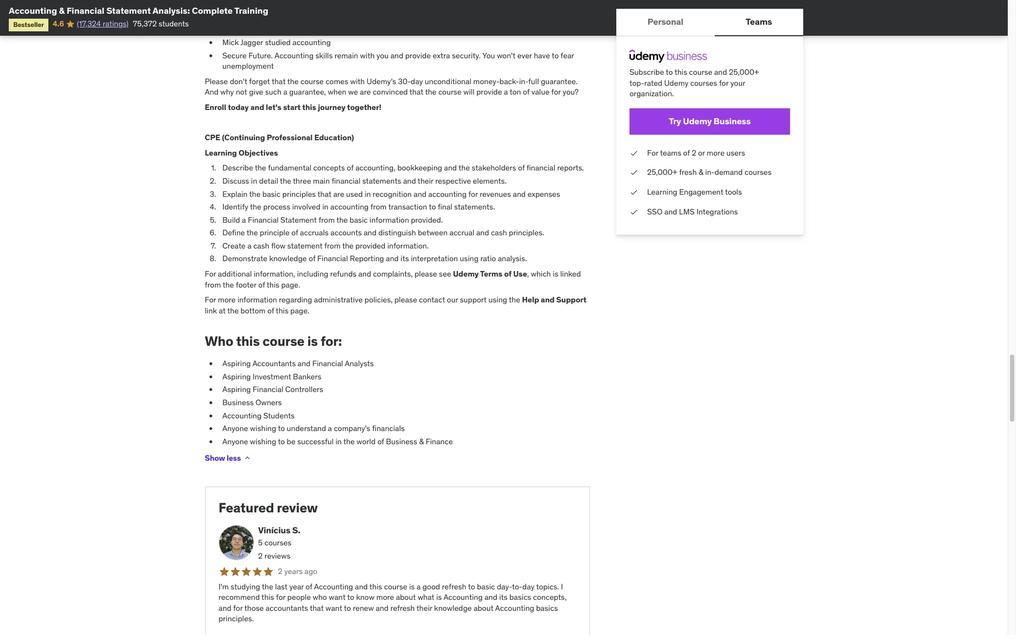 Task type: describe. For each thing, give the bounding box(es) containing it.
we
[[348, 87, 358, 97]]

course up accountants
[[263, 333, 305, 350]]

who
[[205, 333, 233, 350]]

with inside mick jagger studied accounting secure future. accounting skills remain with you and provide extra security. you won't ever have to fear unemployment
[[360, 50, 375, 60]]

from up accruals
[[319, 215, 335, 225]]

and up transaction
[[414, 189, 426, 199]]

and inside jobs. a solid understanding of accounting usually lands you a sweet job as an accountant and opens doors for a number of career paths.
[[528, 1, 541, 11]]

mick jagger studied accounting secure future. accounting skills remain with you and provide extra security. you won't ever have to fear unemployment
[[222, 37, 574, 71]]

please
[[205, 76, 228, 86]]

of right stakeholders
[[518, 163, 525, 173]]

and right revenues
[[513, 189, 526, 199]]

financial up the "principle"
[[248, 215, 279, 225]]

with inside please don't forget that the course comes with udemy's 30-day unconditional money-back-in-full guarantee. and why not give such a guarantee, when we are convinced that the course will provide a ton of value for you? enroll today and let's start this journey together!
[[350, 76, 365, 86]]

reports.
[[557, 163, 584, 173]]

final
[[438, 202, 452, 212]]

2 vertical spatial udemy
[[453, 269, 479, 279]]

the left help
[[509, 295, 520, 305]]

for for for teams of 2 or more users
[[647, 148, 658, 158]]

knowledge inside i'm studying the last year of accounting and this course is a good refresh to basic day-to-day topics. i recommend this for people who want to know more about what is accounting and its basics concepts, and for those accountants that want to renew and refresh their knowledge about accounting basics principles.
[[434, 603, 472, 613]]

for down the recommend
[[233, 603, 243, 613]]

regarding
[[279, 295, 312, 305]]

accrual
[[449, 228, 474, 238]]

full
[[528, 76, 539, 86]]

last
[[275, 581, 287, 591]]

using inside the cpe (continuing professional education) learning objectives describe the fundamental concepts of accounting, bookkeeping and the stakeholders of financial reports. discuss in detail the three main financial statements and their respective elements. explain the basic principles that are used in recognition and accounting for revenues and expenses identify the process involved in accounting from transaction to final statements. build a financial statement from the basic information provided. define the principle of accruals accounts and distinguish between accrual and cash principles. create a cash flow statement from the provided information. demonstrate knowledge of financial reporting and its interpretation using ratio analysis.
[[460, 254, 479, 264]]

skills
[[315, 50, 333, 60]]

1 horizontal spatial business
[[386, 436, 417, 446]]

this right who
[[236, 333, 260, 350]]

convinced
[[373, 87, 408, 97]]

financial up owners
[[253, 385, 283, 394]]

integrations
[[696, 206, 738, 216]]

the right identify
[[250, 202, 261, 212]]

analysts
[[345, 359, 374, 369]]

you inside jobs. a solid understanding of accounting usually lands you a sweet job as an accountant and opens doors for a number of career paths.
[[412, 1, 425, 11]]

footer
[[236, 280, 256, 290]]

the down unconditional
[[425, 87, 436, 97]]

topics.
[[536, 581, 559, 591]]

and right 'sso'
[[664, 206, 677, 216]]

build
[[222, 215, 240, 225]]

the up accounts
[[336, 215, 348, 225]]

you?
[[563, 87, 579, 97]]

for more information regarding administrative policies, please contact our support using the help and support link at the bottom of this page.
[[205, 295, 586, 316]]

usually
[[366, 1, 390, 11]]

and down the reporting
[[358, 269, 371, 279]]

a left the sweet
[[426, 1, 431, 11]]

an
[[477, 1, 485, 11]]

as
[[467, 1, 475, 11]]

and up 'respective'
[[444, 163, 457, 173]]

their inside i'm studying the last year of accounting and this course is a good refresh to basic day-to-day topics. i recommend this for people who want to know more about what is accounting and its basics concepts, and for those accountants that want to renew and refresh their knowledge about accounting basics principles.
[[417, 603, 432, 613]]

accounting inside mick jagger studied accounting secure future. accounting skills remain with you and provide extra security. you won't ever have to fear unemployment
[[274, 50, 314, 60]]

bestseller
[[13, 21, 44, 29]]

the inside i'm studying the last year of accounting and this course is a good refresh to basic day-to-day topics. i recommend this for people who want to know more about what is accounting and its basics concepts, and for those accountants that want to renew and refresh their knowledge about accounting basics principles.
[[262, 581, 273, 591]]

and inside for more information regarding administrative policies, please contact our support using the help and support link at the bottom of this page.
[[541, 295, 555, 305]]

is left "good"
[[409, 581, 415, 591]]

3 aspiring from the top
[[222, 385, 251, 394]]

1 horizontal spatial about
[[474, 603, 493, 613]]

of left career
[[268, 11, 275, 21]]

demand
[[714, 167, 742, 177]]

that up such
[[272, 76, 286, 86]]

when
[[328, 87, 346, 97]]

accountants
[[266, 603, 308, 613]]

1 vertical spatial basics
[[536, 603, 558, 613]]

is left for:
[[307, 333, 318, 350]]

5
[[258, 538, 263, 548]]

professional
[[267, 133, 313, 142]]

understand
[[287, 423, 326, 433]]

revenues
[[480, 189, 511, 199]]

main
[[313, 176, 330, 186]]

the right at
[[227, 306, 239, 316]]

financial up refunds at left top
[[317, 254, 348, 264]]

company's
[[334, 423, 370, 433]]

and inside the subscribe to this course and 25,000+ top‑rated udemy courses for your organization.
[[714, 67, 727, 77]]

recognition
[[373, 189, 412, 199]]

cpe
[[205, 133, 220, 142]]

to left renew
[[344, 603, 351, 613]]

who this course is for:
[[205, 333, 342, 350]]

concepts,
[[533, 592, 567, 602]]

accounting up final
[[428, 189, 467, 199]]

accounting up "bestseller"
[[9, 5, 57, 16]]

for inside the cpe (continuing professional education) learning objectives describe the fundamental concepts of accounting, bookkeeping and the stakeholders of financial reports. discuss in detail the three main financial statements and their respective elements. explain the basic principles that are used in recognition and accounting for revenues and expenses identify the process involved in accounting from transaction to final statements. build a financial statement from the basic information provided. define the principle of accruals accounts and distinguish between accrual and cash principles. create a cash flow statement from the provided information. demonstrate knowledge of financial reporting and its interpretation using ratio analysis.
[[468, 189, 478, 199]]

(17,324
[[77, 19, 101, 29]]

help
[[522, 295, 539, 305]]

course up guarantee,
[[300, 76, 324, 86]]

and right renew
[[376, 603, 389, 613]]

the up 'respective'
[[459, 163, 470, 173]]

of left or
[[683, 148, 690, 158]]

mick
[[222, 37, 239, 47]]

tab list containing personal
[[616, 9, 803, 36]]

0 vertical spatial please
[[415, 269, 437, 279]]

1 vertical spatial learning
[[647, 187, 677, 197]]

in- inside please don't forget that the course comes with udemy's 30-day unconditional money-back-in-full guarantee. and why not give such a guarantee, when we are convinced that the course will provide a ton of value for you? enroll today and let's start this journey together!
[[519, 76, 528, 86]]

principles. inside the cpe (continuing professional education) learning objectives describe the fundamental concepts of accounting, bookkeeping and the stakeholders of financial reports. discuss in detail the three main financial statements and their respective elements. explain the basic principles that are used in recognition and accounting for revenues and expenses identify the process involved in accounting from transaction to final statements. build a financial statement from the basic information provided. define the principle of accruals accounts and distinguish between accrual and cash principles. create a cash flow statement from the provided information. demonstrate knowledge of financial reporting and its interpretation using ratio analysis.
[[509, 228, 544, 238]]

opens
[[542, 1, 563, 11]]

1 vertical spatial want
[[326, 603, 342, 613]]

1 vertical spatial 25,000+
[[647, 167, 677, 177]]

a inside i'm studying the last year of accounting and this course is a good refresh to basic day-to-day topics. i recommend this for people who want to know more about what is accounting and its basics concepts, and for those accountants that want to renew and refresh their knowledge about accounting basics principles.
[[417, 581, 421, 591]]

to inside the cpe (continuing professional education) learning objectives describe the fundamental concepts of accounting, bookkeeping and the stakeholders of financial reports. discuss in detail the three main financial statements and their respective elements. explain the basic principles that are used in recognition and accounting for revenues and expenses identify the process involved in accounting from transaction to final statements. build a financial statement from the basic information provided. define the principle of accruals accounts and distinguish between accrual and cash principles. create a cash flow statement from the provided information. demonstrate knowledge of financial reporting and its interpretation using ratio analysis.
[[429, 202, 436, 212]]

world
[[357, 436, 376, 446]]

stakeholders
[[472, 163, 516, 173]]

ratio
[[480, 254, 496, 264]]

of inside aspiring accountants and financial analysts aspiring investment bankers aspiring financial controllers business owners accounting students anyone wishing to understand a company's financials anyone wishing to be successful in the world of business & finance
[[377, 436, 384, 446]]

to down students
[[278, 423, 285, 433]]

a down jobs.
[[234, 11, 238, 21]]

and down bookkeeping
[[403, 176, 416, 186]]

please don't forget that the course comes with udemy's 30-day unconditional money-back-in-full guarantee. and why not give such a guarantee, when we are convinced that the course will provide a ton of value for you? enroll today and let's start this journey together!
[[205, 76, 579, 112]]

of up paths.
[[318, 1, 325, 11]]

(17,324 ratings)
[[77, 19, 129, 29]]

a right such
[[283, 87, 287, 97]]

of up statement
[[291, 228, 298, 238]]

controllers
[[285, 385, 323, 394]]

the down accounts
[[342, 241, 354, 251]]

review
[[277, 499, 318, 516]]

its inside i'm studying the last year of accounting and this course is a good refresh to basic day-to-day topics. i recommend this for people who want to know more about what is accounting and its basics concepts, and for those accountants that want to renew and refresh their knowledge about accounting basics principles.
[[499, 592, 508, 602]]

and inside please don't forget that the course comes with udemy's 30-day unconditional money-back-in-full guarantee. and why not give such a guarantee, when we are convinced that the course will provide a ton of value for you? enroll today and let's start this journey together!
[[250, 102, 264, 112]]

0 vertical spatial more
[[707, 148, 724, 158]]

doors
[[565, 1, 585, 11]]

accountants
[[252, 359, 296, 369]]

2 horizontal spatial &
[[698, 167, 703, 177]]

principle
[[260, 228, 290, 238]]

and inside aspiring accountants and financial analysts aspiring investment bankers aspiring financial controllers business owners accounting students anyone wishing to understand a company's financials anyone wishing to be successful in the world of business & finance
[[298, 359, 310, 369]]

0 vertical spatial want
[[329, 592, 346, 602]]

job
[[455, 1, 465, 11]]

0 horizontal spatial cash
[[253, 241, 269, 251]]

provide inside please don't forget that the course comes with udemy's 30-day unconditional money-back-in-full guarantee. and why not give such a guarantee, when we are convinced that the course will provide a ton of value for you? enroll today and let's start this journey together!
[[476, 87, 502, 97]]

2 inside vinícius s. 5 courses 2 reviews
[[258, 551, 263, 561]]

0 horizontal spatial &
[[59, 5, 65, 16]]

accounting down to-
[[495, 603, 534, 613]]

you inside mick jagger studied accounting secure future. accounting skills remain with you and provide extra security. you won't ever have to fear unemployment
[[376, 50, 389, 60]]

2 horizontal spatial 2
[[691, 148, 696, 158]]

refunds
[[330, 269, 356, 279]]

of inside i'm studying the last year of accounting and this course is a good refresh to basic day-to-day topics. i recommend this for people who want to know more about what is accounting and its basics concepts, and for those accountants that want to renew and refresh their knowledge about accounting basics principles.
[[306, 581, 312, 591]]

demonstrate
[[222, 254, 267, 264]]

featured review
[[219, 499, 318, 516]]

secure
[[222, 50, 247, 60]]

a left ton
[[504, 87, 508, 97]]

4.6
[[53, 19, 64, 29]]

have
[[534, 50, 550, 60]]

its inside the cpe (continuing professional education) learning objectives describe the fundamental concepts of accounting, bookkeeping and the stakeholders of financial reports. discuss in detail the three main financial statements and their respective elements. explain the basic principles that are used in recognition and accounting for revenues and expenses identify the process involved in accounting from transaction to final statements. build a financial statement from the basic information provided. define the principle of accruals accounts and distinguish between accrual and cash principles. create a cash flow statement from the provided information. demonstrate knowledge of financial reporting and its interpretation using ratio analysis.
[[401, 254, 409, 264]]

that down the 30-
[[410, 87, 423, 97]]

2 wishing from the top
[[250, 436, 276, 446]]

students
[[159, 19, 189, 29]]

1 vertical spatial refresh
[[390, 603, 415, 613]]

0 horizontal spatial business
[[222, 398, 254, 407]]

accounting inside mick jagger studied accounting secure future. accounting skills remain with you and provide extra security. you won't ever have to fear unemployment
[[293, 37, 331, 47]]

financials
[[372, 423, 405, 433]]

guarantee.
[[541, 76, 578, 86]]

complaints,
[[373, 269, 413, 279]]

30-
[[398, 76, 411, 86]]

policies,
[[365, 295, 393, 305]]

bottom
[[241, 306, 266, 316]]

are inside please don't forget that the course comes with udemy's 30-day unconditional money-back-in-full guarantee. and why not give such a guarantee, when we are convinced that the course will provide a ton of value for you? enroll today and let's start this journey together!
[[360, 87, 371, 97]]

this inside please don't forget that the course comes with udemy's 30-day unconditional money-back-in-full guarantee. and why not give such a guarantee, when we are convinced that the course will provide a ton of value for you? enroll today and let's start this journey together!
[[302, 102, 316, 112]]

financial down for:
[[312, 359, 343, 369]]

create
[[222, 241, 245, 251]]

detail
[[259, 176, 278, 186]]

principles. inside i'm studying the last year of accounting and this course is a good refresh to basic day-to-day topics. i recommend this for people who want to know more about what is accounting and its basics concepts, and for those accountants that want to renew and refresh their knowledge about accounting basics principles.
[[219, 614, 254, 624]]

statements
[[362, 176, 401, 186]]

accounting inside aspiring accountants and financial analysts aspiring investment bankers aspiring financial controllers business owners accounting students anyone wishing to understand a company's financials anyone wishing to be successful in the world of business & finance
[[222, 411, 261, 420]]

is right what
[[436, 592, 442, 602]]

please inside for more information regarding administrative policies, please contact our support using the help and support link at the bottom of this page.
[[394, 295, 417, 305]]

accounting right what
[[444, 592, 483, 602]]

1 vertical spatial in-
[[705, 167, 714, 177]]

today
[[228, 102, 249, 112]]

& inside aspiring accountants and financial analysts aspiring investment bankers aspiring financial controllers business owners accounting students anyone wishing to understand a company's financials anyone wishing to be successful in the world of business & finance
[[419, 436, 424, 446]]

their inside the cpe (continuing professional education) learning objectives describe the fundamental concepts of accounting, bookkeeping and the stakeholders of financial reports. discuss in detail the three main financial statements and their respective elements. explain the basic principles that are used in recognition and accounting for revenues and expenses identify the process involved in accounting from transaction to final statements. build a financial statement from the basic information provided. define the principle of accruals accounts and distinguish between accrual and cash principles. create a cash flow statement from the provided information. demonstrate knowledge of financial reporting and its interpretation using ratio analysis.
[[418, 176, 433, 186]]

udemy business image
[[629, 49, 707, 63]]

2 aspiring from the top
[[222, 372, 251, 381]]

and up "know"
[[355, 581, 368, 591]]

in right used
[[365, 189, 371, 199]]

in left detail
[[251, 176, 257, 186]]

and up provided
[[364, 228, 377, 238]]

1 horizontal spatial financial
[[527, 163, 555, 173]]

analysis.
[[498, 254, 527, 264]]

is inside , which is linked from the footer of this page.
[[553, 269, 558, 279]]

for down last at the left
[[276, 592, 285, 602]]

25,000+ fresh & in-demand courses
[[647, 167, 771, 177]]

explain
[[222, 189, 248, 199]]

a right build
[[242, 215, 246, 225]]

people
[[287, 592, 311, 602]]

the down "fundamental" in the left of the page
[[280, 176, 291, 186]]

between
[[418, 228, 448, 238]]

try udemy business link
[[629, 108, 790, 135]]

the up guarantee,
[[287, 76, 299, 86]]

accounting up who
[[314, 581, 353, 591]]

i'm studying the last year of accounting and this course is a good refresh to basic day-to-day topics. i recommend this for people who want to know more about what is accounting and its basics concepts, and for those accountants that want to renew and refresh their knowledge about accounting basics principles.
[[219, 581, 567, 624]]

including
[[297, 269, 328, 279]]

0 horizontal spatial basics
[[509, 592, 531, 602]]

to left "know"
[[347, 592, 354, 602]]

accounting inside jobs. a solid understanding of accounting usually lands you a sweet job as an accountant and opens doors for a number of career paths.
[[326, 1, 365, 11]]

2 vertical spatial 2
[[278, 566, 282, 576]]

unemployment
[[222, 61, 274, 71]]

the up detail
[[255, 163, 266, 173]]

xsmall image inside show less button
[[243, 454, 252, 463]]

be
[[287, 436, 295, 446]]

use
[[513, 269, 527, 279]]

information.
[[387, 241, 429, 251]]

value
[[531, 87, 550, 97]]

fresh
[[679, 167, 696, 177]]

jobs. a solid understanding of accounting usually lands you a sweet job as an accountant and opens doors for a number of career paths.
[[222, 1, 585, 21]]

2 horizontal spatial courses
[[744, 167, 771, 177]]

forget
[[249, 76, 270, 86]]

1 aspiring from the top
[[222, 359, 251, 369]]



Task type: locate. For each thing, give the bounding box(es) containing it.
principles. down those
[[219, 614, 254, 624]]

statement inside the cpe (continuing professional education) learning objectives describe the fundamental concepts of accounting, bookkeeping and the stakeholders of financial reports. discuss in detail the three main financial statements and their respective elements. explain the basic principles that are used in recognition and accounting for revenues and expenses identify the process involved in accounting from transaction to final statements. build a financial statement from the basic information provided. define the principle of accruals accounts and distinguish between accrual and cash principles. create a cash flow statement from the provided information. demonstrate knowledge of financial reporting and its interpretation using ratio analysis.
[[280, 215, 317, 225]]

the down the additional
[[223, 280, 234, 290]]

business up users on the right top
[[713, 116, 751, 127]]

0 vertical spatial aspiring
[[222, 359, 251, 369]]

1 horizontal spatial knowledge
[[434, 603, 472, 613]]

1 horizontal spatial principles.
[[509, 228, 544, 238]]

information inside the cpe (continuing professional education) learning objectives describe the fundamental concepts of accounting, bookkeeping and the stakeholders of financial reports. discuss in detail the three main financial statements and their respective elements. explain the basic principles that are used in recognition and accounting for revenues and expenses identify the process involved in accounting from transaction to final statements. build a financial statement from the basic information provided. define the principle of accruals accounts and distinguish between accrual and cash principles. create a cash flow statement from the provided information. demonstrate knowledge of financial reporting and its interpretation using ratio analysis.
[[370, 215, 409, 225]]

or
[[698, 148, 705, 158]]

learning
[[205, 148, 237, 158], [647, 187, 677, 197]]

and up try udemy business
[[714, 67, 727, 77]]

2 left years
[[278, 566, 282, 576]]

flow
[[271, 241, 285, 251]]

0 horizontal spatial about
[[396, 592, 416, 602]]

process
[[263, 202, 290, 212]]

udemy inside "link"
[[683, 116, 711, 127]]

1 vertical spatial courses
[[744, 167, 771, 177]]

0 horizontal spatial 25,000+
[[647, 167, 677, 177]]

tab list
[[616, 9, 803, 36]]

2 vertical spatial basic
[[477, 581, 495, 591]]

discuss
[[222, 176, 249, 186]]

lands
[[392, 1, 411, 11]]

1 vertical spatial are
[[333, 189, 344, 199]]

udemy right see
[[453, 269, 479, 279]]

from down accounts
[[324, 241, 341, 251]]

knowledge inside the cpe (continuing professional education) learning objectives describe the fundamental concepts of accounting, bookkeeping and the stakeholders of financial reports. discuss in detail the three main financial statements and their respective elements. explain the basic principles that are used in recognition and accounting for revenues and expenses identify the process involved in accounting from transaction to final statements. build a financial statement from the basic information provided. define the principle of accruals accounts and distinguish between accrual and cash principles. create a cash flow statement from the provided information. demonstrate knowledge of financial reporting and its interpretation using ratio analysis.
[[269, 254, 307, 264]]

basic up accounts
[[350, 215, 368, 225]]

recommend
[[219, 592, 260, 602]]

accounting down used
[[330, 202, 369, 212]]

1 horizontal spatial cash
[[491, 228, 507, 238]]

xsmall image for 25,000+
[[629, 167, 638, 178]]

and right accrual
[[476, 228, 489, 238]]

for inside jobs. a solid understanding of accounting usually lands you a sweet job as an accountant and opens doors for a number of career paths.
[[222, 11, 232, 21]]

0 horizontal spatial 2
[[258, 551, 263, 561]]

course inside the subscribe to this course and 25,000+ top‑rated udemy courses for your organization.
[[689, 67, 712, 77]]

1 anyone from the top
[[222, 423, 248, 433]]

for inside for more information regarding administrative policies, please contact our support using the help and support link at the bottom of this page.
[[205, 295, 216, 305]]

2 vertical spatial more
[[376, 592, 394, 602]]

complete
[[192, 5, 233, 16]]

back-
[[500, 76, 519, 86]]

more right "know"
[[376, 592, 394, 602]]

xsmall image for for
[[629, 148, 638, 159]]

1 wishing from the top
[[250, 423, 276, 433]]

2 vertical spatial for
[[205, 295, 216, 305]]

0 horizontal spatial statement
[[106, 5, 151, 16]]

elements.
[[473, 176, 507, 186]]

to inside mick jagger studied accounting secure future. accounting skills remain with you and provide extra security. you won't ever have to fear unemployment
[[552, 50, 559, 60]]

1 horizontal spatial more
[[376, 592, 394, 602]]

for additional information, including refunds and complaints, please see udemy terms of use
[[205, 269, 527, 279]]

describe
[[222, 163, 253, 173]]

2 horizontal spatial business
[[713, 116, 751, 127]]

basic inside i'm studying the last year of accounting and this course is a good refresh to basic day-to-day topics. i recommend this for people who want to know more about what is accounting and its basics concepts, and for those accountants that want to renew and refresh their knowledge about accounting basics principles.
[[477, 581, 495, 591]]

1 horizontal spatial are
[[360, 87, 371, 97]]

reviews
[[264, 551, 290, 561]]

0 horizontal spatial its
[[401, 254, 409, 264]]

for inside please don't forget that the course comes with udemy's 30-day unconditional money-back-in-full guarantee. and why not give such a guarantee, when we are convinced that the course will provide a ton of value for you? enroll today and let's start this journey together!
[[551, 87, 561, 97]]

and right help
[[541, 295, 555, 305]]

of inside for more information regarding administrative policies, please contact our support using the help and support link at the bottom of this page.
[[267, 306, 274, 316]]

sso
[[647, 206, 662, 216]]

from inside , which is linked from the footer of this page.
[[205, 280, 221, 290]]

0 vertical spatial statement
[[106, 5, 151, 16]]

knowledge down flow
[[269, 254, 307, 264]]

the inside aspiring accountants and financial analysts aspiring investment bankers aspiring financial controllers business owners accounting students anyone wishing to understand a company's financials anyone wishing to be successful in the world of business & finance
[[343, 436, 355, 446]]

1 vertical spatial their
[[417, 603, 432, 613]]

is right which
[[553, 269, 558, 279]]

udemy
[[664, 78, 688, 88], [683, 116, 711, 127], [453, 269, 479, 279]]

0 horizontal spatial are
[[333, 189, 344, 199]]

day inside please don't forget that the course comes with udemy's 30-day unconditional money-back-in-full guarantee. and why not give such a guarantee, when we are convinced that the course will provide a ton of value for you? enroll today and let's start this journey together!
[[411, 76, 423, 86]]

0 vertical spatial using
[[460, 254, 479, 264]]

understanding
[[266, 1, 316, 11]]

more inside for more information regarding administrative policies, please contact our support using the help and support link at the bottom of this page.
[[218, 295, 236, 305]]

this up "know"
[[369, 581, 382, 591]]

their
[[418, 176, 433, 186], [417, 603, 432, 613]]

1 vertical spatial please
[[394, 295, 417, 305]]

1 horizontal spatial basic
[[350, 215, 368, 225]]

0 vertical spatial with
[[360, 50, 375, 60]]

s.
[[292, 525, 300, 536]]

0 vertical spatial basic
[[262, 189, 281, 199]]

learning up 'sso'
[[647, 187, 677, 197]]

to-
[[512, 581, 522, 591]]

this up those
[[261, 592, 274, 602]]

0 vertical spatial 25,000+
[[729, 67, 759, 77]]

xsmall image for sso
[[629, 206, 638, 217]]

business left owners
[[222, 398, 254, 407]]

why
[[220, 87, 234, 97]]

provide inside mick jagger studied accounting secure future. accounting skills remain with you and provide extra security. you won't ever have to fear unemployment
[[405, 50, 431, 60]]

for inside the subscribe to this course and 25,000+ top‑rated udemy courses for your organization.
[[719, 78, 728, 88]]

0 horizontal spatial in-
[[519, 76, 528, 86]]

this down guarantee,
[[302, 102, 316, 112]]

and left the opens
[[528, 1, 541, 11]]

0 vertical spatial information
[[370, 215, 409, 225]]

& up 4.6
[[59, 5, 65, 16]]

vinícius s. 5 courses 2 reviews
[[258, 525, 300, 561]]

good
[[423, 581, 440, 591]]

let's
[[266, 102, 281, 112]]

0 vertical spatial 2
[[691, 148, 696, 158]]

to inside the subscribe to this course and 25,000+ top‑rated udemy courses for your organization.
[[666, 67, 673, 77]]

information,
[[254, 269, 295, 279]]

for for for additional information, including refunds and complaints, please see udemy terms of use
[[205, 269, 216, 279]]

you
[[412, 1, 425, 11], [376, 50, 389, 60]]

udemy right try
[[683, 116, 711, 127]]

for up the statements.
[[468, 189, 478, 199]]

0 horizontal spatial more
[[218, 295, 236, 305]]

1 vertical spatial provide
[[476, 87, 502, 97]]

1 horizontal spatial using
[[489, 295, 507, 305]]

teams button
[[714, 9, 803, 35]]

1 horizontal spatial information
[[370, 215, 409, 225]]

to down udemy business image
[[666, 67, 673, 77]]

1 vertical spatial anyone
[[222, 436, 248, 446]]

vinícius santos oliveira image
[[219, 525, 254, 560]]

for up link
[[205, 295, 216, 305]]

more inside i'm studying the last year of accounting and this course is a good refresh to basic day-to-day topics. i recommend this for people who want to know more about what is accounting and its basics concepts, and for those accountants that want to renew and refresh their knowledge about accounting basics principles.
[[376, 592, 394, 602]]

of right concepts
[[347, 163, 354, 173]]

statements.
[[454, 202, 495, 212]]

want
[[329, 592, 346, 602], [326, 603, 342, 613]]

a
[[426, 1, 431, 11], [234, 11, 238, 21], [283, 87, 287, 97], [504, 87, 508, 97], [242, 215, 246, 225], [247, 241, 251, 251], [328, 423, 332, 433], [417, 581, 421, 591]]

comes
[[326, 76, 348, 86]]

students
[[263, 411, 295, 420]]

to left 'day-'
[[468, 581, 475, 591]]

0 vertical spatial its
[[401, 254, 409, 264]]

0 vertical spatial principles.
[[509, 228, 544, 238]]

2 vertical spatial courses
[[264, 538, 291, 548]]

(continuing
[[222, 133, 265, 142]]

the right define
[[247, 228, 258, 238]]

for for for more information regarding administrative policies, please contact our support using the help and support link at the bottom of this page.
[[205, 295, 216, 305]]

1 vertical spatial with
[[350, 76, 365, 86]]

and up bankers on the left
[[298, 359, 310, 369]]

knowledge down what
[[434, 603, 472, 613]]

2 vertical spatial &
[[419, 436, 424, 446]]

0 horizontal spatial day
[[411, 76, 423, 86]]

the down detail
[[249, 189, 261, 199]]

a
[[241, 1, 246, 11]]

this down "regarding"
[[276, 306, 289, 316]]

teams
[[660, 148, 681, 158]]

number
[[240, 11, 266, 21]]

unconditional
[[425, 76, 471, 86]]

more up at
[[218, 295, 236, 305]]

of left use
[[504, 269, 512, 279]]

business down financials
[[386, 436, 417, 446]]

courses inside the subscribe to this course and 25,000+ top‑rated udemy courses for your organization.
[[690, 78, 717, 88]]

0 vertical spatial knowledge
[[269, 254, 307, 264]]

using inside for more information regarding administrative policies, please contact our support using the help and support link at the bottom of this page.
[[489, 295, 507, 305]]

are inside the cpe (continuing professional education) learning objectives describe the fundamental concepts of accounting, bookkeeping and the stakeholders of financial reports. discuss in detail the three main financial statements and their respective elements. explain the basic principles that are used in recognition and accounting for revenues and expenses identify the process involved in accounting from transaction to final statements. build a financial statement from the basic information provided. define the principle of accruals accounts and distinguish between accrual and cash principles. create a cash flow statement from the provided information. demonstrate knowledge of financial reporting and its interpretation using ratio analysis.
[[333, 189, 344, 199]]

linked
[[560, 269, 581, 279]]

financial
[[67, 5, 104, 16], [248, 215, 279, 225], [317, 254, 348, 264], [312, 359, 343, 369], [253, 385, 283, 394]]

from down recognition
[[370, 202, 387, 212]]

& left finance
[[419, 436, 424, 446]]

0 vertical spatial financial
[[527, 163, 555, 173]]

day-
[[497, 581, 512, 591]]

25,000+
[[729, 67, 759, 77], [647, 167, 677, 177]]

enroll
[[205, 102, 226, 112]]

of right bottom
[[267, 306, 274, 316]]

with up we
[[350, 76, 365, 86]]

a inside aspiring accountants and financial analysts aspiring investment bankers aspiring financial controllers business owners accounting students anyone wishing to understand a company's financials anyone wishing to be successful in the world of business & finance
[[328, 423, 332, 433]]

0 horizontal spatial you
[[376, 50, 389, 60]]

to left fear
[[552, 50, 559, 60]]

0 vertical spatial for
[[647, 148, 658, 158]]

and down the recommend
[[219, 603, 231, 613]]

1 vertical spatial aspiring
[[222, 372, 251, 381]]

basics
[[509, 592, 531, 602], [536, 603, 558, 613]]

what
[[418, 592, 434, 602]]

wishing down students
[[250, 423, 276, 433]]

personal
[[647, 16, 683, 27]]

journey
[[318, 102, 345, 112]]

0 vertical spatial about
[[396, 592, 416, 602]]

for left the additional
[[205, 269, 216, 279]]

course down unconditional
[[438, 87, 462, 97]]

courses inside vinícius s. 5 courses 2 reviews
[[264, 538, 291, 548]]

this inside the subscribe to this course and 25,000+ top‑rated udemy courses for your organization.
[[674, 67, 687, 77]]

this inside for more information regarding administrative policies, please contact our support using the help and support link at the bottom of this page.
[[276, 306, 289, 316]]

2 anyone from the top
[[222, 436, 248, 446]]

1 vertical spatial cash
[[253, 241, 269, 251]]

a left "good"
[[417, 581, 421, 591]]

additional
[[218, 269, 252, 279]]

day inside i'm studying the last year of accounting and this course is a good refresh to basic day-to-day topics. i recommend this for people who want to know more about what is accounting and its basics concepts, and for those accountants that want to renew and refresh their knowledge about accounting basics principles.
[[522, 581, 534, 591]]

learning inside the cpe (continuing professional education) learning objectives describe the fundamental concepts of accounting, bookkeeping and the stakeholders of financial reports. discuss in detail the three main financial statements and their respective elements. explain the basic principles that are used in recognition and accounting for revenues and expenses identify the process involved in accounting from transaction to final statements. build a financial statement from the basic information provided. define the principle of accruals accounts and distinguish between accrual and cash principles. create a cash flow statement from the provided information. demonstrate knowledge of financial reporting and its interpretation using ratio analysis.
[[205, 148, 237, 158]]

0 horizontal spatial using
[[460, 254, 479, 264]]

udemy's
[[367, 76, 396, 86]]

0 vertical spatial in-
[[519, 76, 528, 86]]

of inside , which is linked from the footer of this page.
[[258, 280, 265, 290]]

0 horizontal spatial financial
[[332, 176, 360, 186]]

a up demonstrate
[[247, 241, 251, 251]]

this inside , which is linked from the footer of this page.
[[267, 280, 279, 290]]

1 vertical spatial more
[[218, 295, 236, 305]]

studying
[[231, 581, 260, 591]]

financial up '(17,324'
[[67, 5, 104, 16]]

finance
[[426, 436, 453, 446]]

1 horizontal spatial you
[[412, 1, 425, 11]]

for down jobs.
[[222, 11, 232, 21]]

1 vertical spatial principles.
[[219, 614, 254, 624]]

25,000+ inside the subscribe to this course and 25,000+ top‑rated udemy courses for your organization.
[[729, 67, 759, 77]]

studied
[[265, 37, 291, 47]]

information up bottom
[[237, 295, 277, 305]]

0 vertical spatial cash
[[491, 228, 507, 238]]

together!
[[347, 102, 381, 112]]

1 horizontal spatial 25,000+
[[729, 67, 759, 77]]

xsmall image for learning
[[629, 187, 638, 198]]

give
[[249, 87, 263, 97]]

course inside i'm studying the last year of accounting and this course is a good refresh to basic day-to-day topics. i recommend this for people who want to know more about what is accounting and its basics concepts, and for those accountants that want to renew and refresh their knowledge about accounting basics principles.
[[384, 581, 407, 591]]

0 horizontal spatial learning
[[205, 148, 237, 158]]

future.
[[248, 50, 273, 60]]

1 vertical spatial udemy
[[683, 116, 711, 127]]

0 vertical spatial anyone
[[222, 423, 248, 433]]

1 vertical spatial using
[[489, 295, 507, 305]]

0 horizontal spatial knowledge
[[269, 254, 307, 264]]

2 horizontal spatial more
[[707, 148, 724, 158]]

1 vertical spatial wishing
[[250, 436, 276, 446]]

1 horizontal spatial courses
[[690, 78, 717, 88]]

analysis:
[[153, 5, 190, 16]]

to left be
[[278, 436, 285, 446]]

link
[[205, 306, 217, 316]]

that inside the cpe (continuing professional education) learning objectives describe the fundamental concepts of accounting, bookkeeping and the stakeholders of financial reports. discuss in detail the three main financial statements and their respective elements. explain the basic principles that are used in recognition and accounting for revenues and expenses identify the process involved in accounting from transaction to final statements. build a financial statement from the basic information provided. define the principle of accruals accounts and distinguish between accrual and cash principles. create a cash flow statement from the provided information. demonstrate knowledge of financial reporting and its interpretation using ratio analysis.
[[318, 189, 331, 199]]

1 horizontal spatial its
[[499, 592, 508, 602]]

1 vertical spatial statement
[[280, 215, 317, 225]]

i'm
[[219, 581, 229, 591]]

of inside please don't forget that the course comes with udemy's 30-day unconditional money-back-in-full guarantee. and why not give such a guarantee, when we are convinced that the course will provide a ton of value for you? enroll today and let's start this journey together!
[[523, 87, 530, 97]]

0 vertical spatial you
[[412, 1, 425, 11]]

business inside "link"
[[713, 116, 751, 127]]

using left ratio
[[460, 254, 479, 264]]

page. inside for more information regarding administrative policies, please contact our support using the help and support link at the bottom of this page.
[[290, 306, 309, 316]]

from
[[370, 202, 387, 212], [319, 215, 335, 225], [324, 241, 341, 251], [205, 280, 221, 290]]

0 horizontal spatial basic
[[262, 189, 281, 199]]

principles.
[[509, 228, 544, 238], [219, 614, 254, 624]]

jobs.
[[222, 1, 240, 11]]

provided.
[[411, 215, 443, 225]]

and up complaints,
[[386, 254, 399, 264]]

xsmall image
[[629, 148, 638, 159], [629, 167, 638, 178], [629, 187, 638, 198], [629, 206, 638, 217], [243, 454, 252, 463]]

and up the 30-
[[391, 50, 403, 60]]

course
[[689, 67, 712, 77], [300, 76, 324, 86], [438, 87, 462, 97], [263, 333, 305, 350], [384, 581, 407, 591]]

and down 'day-'
[[484, 592, 497, 602]]

sso and lms integrations
[[647, 206, 738, 216]]

2 left or
[[691, 148, 696, 158]]

subscribe
[[629, 67, 664, 77]]

1 vertical spatial financial
[[332, 176, 360, 186]]

1 horizontal spatial provide
[[476, 87, 502, 97]]

1 vertical spatial for
[[205, 269, 216, 279]]

you up the udemy's
[[376, 50, 389, 60]]

start
[[283, 102, 301, 112]]

this down the information,
[[267, 280, 279, 290]]

basics down concepts,
[[536, 603, 558, 613]]

1 horizontal spatial refresh
[[442, 581, 466, 591]]

in inside aspiring accountants and financial analysts aspiring investment bankers aspiring financial controllers business owners accounting students anyone wishing to understand a company's financials anyone wishing to be successful in the world of business & finance
[[336, 436, 342, 446]]

information inside for more information regarding administrative policies, please contact our support using the help and support link at the bottom of this page.
[[237, 295, 277, 305]]

statement up the ratings)
[[106, 5, 151, 16]]

1 vertical spatial page.
[[290, 306, 309, 316]]

courses right demand
[[744, 167, 771, 177]]

of down statement
[[309, 254, 315, 264]]

our
[[447, 295, 458, 305]]

wishing left be
[[250, 436, 276, 446]]

udemy inside the subscribe to this course and 25,000+ top‑rated udemy courses for your organization.
[[664, 78, 688, 88]]

provide left extra
[[405, 50, 431, 60]]

0 vertical spatial refresh
[[442, 581, 466, 591]]

featured
[[219, 499, 274, 516]]

at
[[219, 306, 226, 316]]

the inside , which is linked from the footer of this page.
[[223, 280, 234, 290]]

1 vertical spatial knowledge
[[434, 603, 472, 613]]

1 horizontal spatial basics
[[536, 603, 558, 613]]

2 down '5'
[[258, 551, 263, 561]]

day left unconditional
[[411, 76, 423, 86]]

1 horizontal spatial in-
[[705, 167, 714, 177]]

course down udemy business image
[[689, 67, 712, 77]]

cash up ratio
[[491, 228, 507, 238]]

interpretation
[[411, 254, 458, 264]]

1 horizontal spatial statement
[[280, 215, 317, 225]]

0 vertical spatial page.
[[281, 280, 300, 290]]

principles. up analysis.
[[509, 228, 544, 238]]

0 vertical spatial learning
[[205, 148, 237, 158]]

0 vertical spatial udemy
[[664, 78, 688, 88]]

show less button
[[205, 447, 252, 469]]

in-
[[519, 76, 528, 86], [705, 167, 714, 177]]

basics down to-
[[509, 592, 531, 602]]

guarantee,
[[289, 87, 326, 97]]

fundamental
[[268, 163, 311, 173]]

page. inside , which is linked from the footer of this page.
[[281, 280, 300, 290]]

its down information.
[[401, 254, 409, 264]]

courses left your
[[690, 78, 717, 88]]

2
[[691, 148, 696, 158], [258, 551, 263, 561], [278, 566, 282, 576]]

more right or
[[707, 148, 724, 158]]

aspiring accountants and financial analysts aspiring investment bankers aspiring financial controllers business owners accounting students anyone wishing to understand a company's financials anyone wishing to be successful in the world of business & finance
[[222, 359, 453, 446]]

you
[[482, 50, 495, 60]]

cpe (continuing professional education) learning objectives describe the fundamental concepts of accounting, bookkeeping and the stakeholders of financial reports. discuss in detail the three main financial statements and their respective elements. explain the basic principles that are used in recognition and accounting for revenues and expenses identify the process involved in accounting from transaction to final statements. build a financial statement from the basic information provided. define the principle of accruals accounts and distinguish between accrual and cash principles. create a cash flow statement from the provided information. demonstrate knowledge of financial reporting and its interpretation using ratio analysis.
[[205, 133, 584, 264]]

that inside i'm studying the last year of accounting and this course is a good refresh to basic day-to-day topics. i recommend this for people who want to know more about what is accounting and its basics concepts, and for those accountants that want to renew and refresh their knowledge about accounting basics principles.
[[310, 603, 324, 613]]

and inside mick jagger studied accounting secure future. accounting skills remain with you and provide extra security. you won't ever have to fear unemployment
[[391, 50, 403, 60]]

0 vertical spatial wishing
[[250, 423, 276, 433]]

0 horizontal spatial information
[[237, 295, 277, 305]]

of right "footer"
[[258, 280, 265, 290]]

see
[[439, 269, 451, 279]]

2 horizontal spatial basic
[[477, 581, 495, 591]]

won't
[[497, 50, 515, 60]]

1 vertical spatial its
[[499, 592, 508, 602]]

0 vertical spatial &
[[59, 5, 65, 16]]

0 vertical spatial business
[[713, 116, 751, 127]]

0 vertical spatial provide
[[405, 50, 431, 60]]

accounting down owners
[[222, 411, 261, 420]]

in right involved
[[322, 202, 329, 212]]

for:
[[321, 333, 342, 350]]

money-
[[473, 76, 500, 86]]

please down , which is linked from the footer of this page.
[[394, 295, 417, 305]]



Task type: vqa. For each thing, say whether or not it's contained in the screenshot.
its
yes



